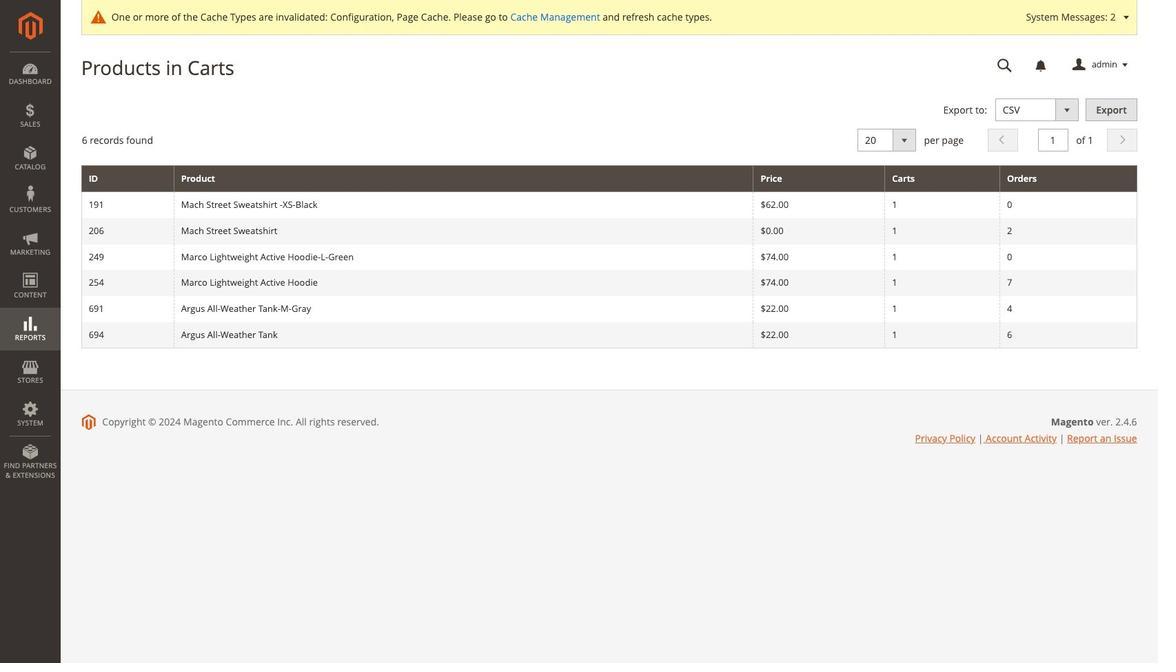 Task type: locate. For each thing, give the bounding box(es) containing it.
menu bar
[[0, 52, 61, 488]]

None text field
[[988, 53, 1022, 77]]

None text field
[[1038, 129, 1068, 151]]



Task type: describe. For each thing, give the bounding box(es) containing it.
magento admin panel image
[[18, 12, 42, 40]]



Task type: vqa. For each thing, say whether or not it's contained in the screenshot.
text box
yes



